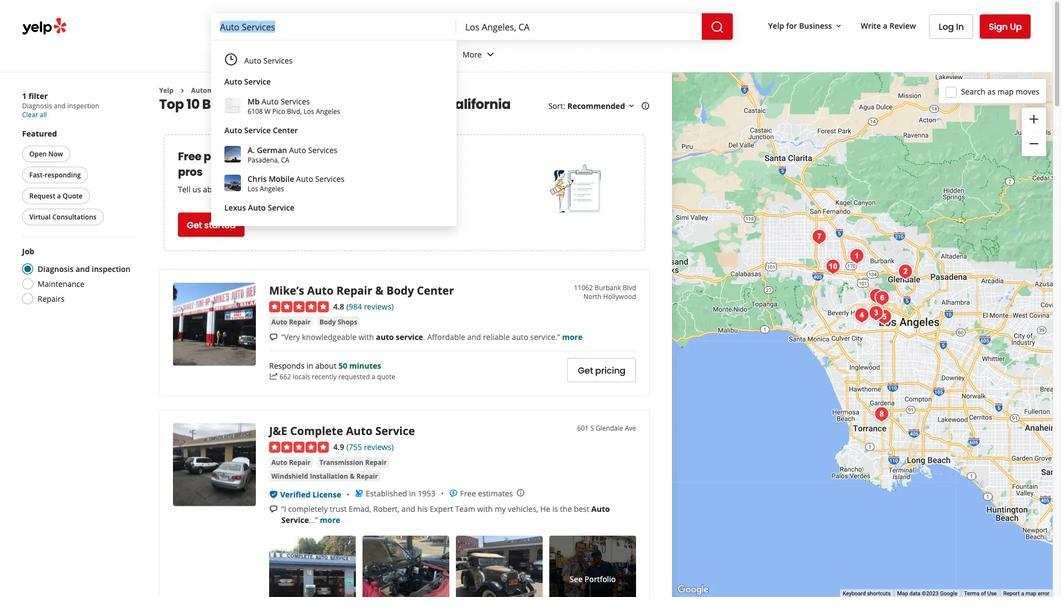 Task type: describe. For each thing, give the bounding box(es) containing it.
glendale
[[596, 423, 624, 433]]

24 clock v2 image
[[225, 53, 238, 66]]

more link for "very knowledgeable with auto service . affordable and reliable auto service." more
[[563, 332, 583, 342]]

business categories element
[[210, 40, 1031, 72]]

restaurants
[[218, 49, 262, 60]]

1 horizontal spatial estimates
[[478, 488, 513, 499]]

report a map error
[[1004, 590, 1050, 597]]

best
[[202, 95, 231, 113]]

repair down 4.8 star rating image
[[289, 317, 311, 326]]

angeles inside mb auto services 6108 w pico blvd, los angeles
[[316, 106, 340, 116]]

keyboard shortcuts
[[843, 590, 891, 597]]

662 locals recently requested a quote
[[280, 372, 396, 381]]

j&e complete auto service
[[269, 423, 415, 439]]

1
[[22, 90, 27, 101]]

yelp link
[[159, 86, 174, 95]]

angeles inside "chris mobile auto services los angeles"
[[260, 184, 284, 193]]

j&s onestop auto repair image
[[866, 302, 888, 324]]

north
[[584, 292, 602, 301]]

more link
[[454, 40, 506, 72]]

©2023
[[923, 590, 939, 597]]

repair inside free price estimates from local auto repair pros tell us about your project and get help from sponsored businesses.
[[377, 148, 413, 164]]

top 10 best auto services near los angeles, california
[[159, 95, 511, 113]]

reliable
[[483, 332, 510, 342]]

1953
[[418, 488, 436, 499]]

6108
[[248, 106, 263, 116]]

and inside 1 filter diagnosis and inspection clear all
[[54, 101, 66, 110]]

japanese auto center image
[[871, 403, 894, 426]]

open now button
[[22, 146, 70, 162]]

none field the near
[[466, 20, 694, 33]]

trust
[[330, 504, 347, 514]]

data
[[910, 590, 921, 597]]

completely
[[288, 504, 328, 514]]

los inside "chris mobile auto services los angeles"
[[248, 184, 258, 193]]

is
[[553, 504, 558, 514]]

minutes
[[350, 360, 382, 371]]

mb auto services 6108 w pico blvd, los angeles
[[248, 96, 340, 116]]

see
[[570, 574, 583, 585]]

662
[[280, 372, 291, 381]]

11062
[[574, 283, 593, 292]]

transmission
[[320, 458, 364, 467]]

log
[[939, 20, 955, 33]]

automotive link
[[191, 86, 230, 95]]

a. german auto services pasadena, ca
[[248, 145, 338, 164]]

get for get started
[[187, 219, 202, 231]]

price
[[204, 148, 232, 164]]

repair up 16 established in v2 icon
[[357, 472, 378, 481]]

sign up
[[990, 20, 1023, 33]]

Find text field
[[220, 20, 448, 33]]

shortcuts
[[868, 590, 891, 597]]

google image
[[675, 583, 712, 597]]

lucy's auto center image
[[851, 304, 874, 327]]

auto inside a. german auto services pasadena, ca
[[289, 145, 306, 155]]

1 vertical spatial from
[[319, 184, 337, 195]]

search image
[[711, 21, 725, 34]]

services inside a. german auto services pasadena, ca
[[308, 145, 338, 155]]

fast-
[[29, 170, 45, 179]]

map for moves
[[998, 86, 1015, 97]]

1 vertical spatial diagnosis
[[38, 264, 74, 274]]

map data ©2023 google
[[898, 590, 958, 597]]

hollywood
[[604, 292, 637, 301]]

robert,
[[374, 504, 400, 514]]

diagnosis and inspection
[[38, 264, 131, 274]]

2 auto from the left
[[512, 332, 529, 342]]

map for error
[[1026, 590, 1037, 597]]

and inside free price estimates from local auto repair pros tell us about your project and get help from sponsored businesses.
[[272, 184, 286, 195]]

team
[[455, 504, 476, 514]]

a.
[[248, 145, 255, 155]]

10
[[187, 95, 200, 113]]

1 vertical spatial auto services link
[[248, 86, 293, 95]]

.
[[423, 332, 426, 342]]

established in 1953
[[366, 488, 436, 499]]

free for estimates
[[460, 488, 476, 499]]

local
[[320, 148, 347, 164]]

1 filter diagnosis and inspection clear all
[[22, 90, 99, 119]]

auto service link
[[218, 71, 448, 91]]

and inside option group
[[76, 264, 90, 274]]

transmission repair link
[[317, 457, 389, 468]]

yelp for business
[[769, 20, 833, 31]]

"very
[[282, 332, 300, 342]]

0 vertical spatial auto services link
[[218, 49, 450, 71]]

inspection inside 1 filter diagnosis and inspection clear all
[[67, 101, 99, 110]]

diagnosis inside 1 filter diagnosis and inspection clear all
[[22, 101, 52, 110]]

1 vertical spatial auto services
[[248, 86, 293, 95]]

service inside the auto service center link
[[244, 125, 271, 135]]

body inside button
[[320, 317, 336, 326]]

(755
[[347, 442, 362, 452]]

mike's auto repair & body center link
[[269, 283, 454, 298]]

log in link
[[930, 14, 974, 39]]

get pricing button
[[568, 358, 637, 382]]

get started button
[[178, 213, 245, 237]]

project
[[245, 184, 270, 195]]

auto up the (755
[[346, 423, 373, 439]]

24 chevron down v2 image
[[264, 48, 277, 61]]

quote
[[377, 372, 396, 381]]

yelp for the yelp "link"
[[159, 86, 174, 95]]

free for price
[[178, 148, 202, 164]]

auto up price
[[225, 125, 242, 135]]

google
[[941, 590, 958, 597]]

german
[[257, 145, 287, 155]]

established
[[366, 488, 407, 499]]

error
[[1039, 590, 1050, 597]]

lexus auto service
[[225, 202, 295, 213]]

about inside free price estimates from local auto repair pros tell us about your project and get help from sponsored businesses.
[[203, 184, 224, 195]]

auto repair link for mike's
[[269, 316, 313, 327]]

repairs
[[38, 294, 65, 304]]

16 free estimates v2 image
[[449, 489, 458, 498]]

vehicles,
[[508, 504, 539, 514]]

free price estimates from local auto repair pros image
[[550, 161, 605, 216]]

1 vertical spatial auto service
[[282, 504, 610, 525]]

virtual consultations
[[29, 212, 97, 222]]

responding
[[45, 170, 81, 179]]

16 chevron right v2 image
[[235, 86, 244, 95]]

601
[[578, 423, 589, 433]]

reviews) for service
[[364, 442, 394, 452]]

reviews) for &
[[364, 301, 394, 312]]

knowledgeable
[[302, 332, 357, 342]]

your
[[226, 184, 243, 195]]

of
[[982, 590, 987, 597]]

service."
[[531, 332, 561, 342]]

zoom out image
[[1028, 137, 1041, 150]]

0 horizontal spatial auto service
[[225, 76, 271, 87]]

see portfolio link
[[550, 536, 637, 597]]

virtual
[[29, 212, 51, 222]]

j&e
[[269, 423, 288, 439]]

complete
[[290, 423, 343, 439]]

16 chevron right v2 image
[[178, 86, 187, 95]]

locals
[[293, 372, 310, 381]]

service inside 'lexus auto service' "link"
[[268, 202, 295, 213]]

service inside the auto service link
[[244, 76, 271, 87]]

(755 reviews)
[[347, 442, 394, 452]]

verified
[[280, 489, 311, 500]]

requested
[[339, 372, 370, 381]]

1 auto from the left
[[376, 332, 394, 342]]

..." more
[[309, 515, 341, 525]]

service up (755 reviews) link
[[376, 423, 415, 439]]



Task type: vqa. For each thing, say whether or not it's contained in the screenshot.
SUBWAY at the left bottom of the page
no



Task type: locate. For each thing, give the bounding box(es) containing it.
keyboard
[[843, 590, 866, 597]]

0 vertical spatial about
[[203, 184, 224, 195]]

from right ca
[[291, 148, 318, 164]]

recently
[[312, 372, 337, 381]]

from
[[291, 148, 318, 164], [319, 184, 337, 195]]

"i completely trust emad, robert, and his expert team with my vehicles, he is the best
[[282, 504, 592, 514]]

consultations
[[52, 212, 97, 222]]

angeles up the auto service center link
[[316, 106, 340, 116]]

2 16 speech v2 image from the top
[[269, 505, 278, 514]]

1 vertical spatial more
[[320, 515, 341, 525]]

0 vertical spatial diagnosis
[[22, 101, 52, 110]]

0 horizontal spatial angeles
[[260, 184, 284, 193]]

info icon image
[[517, 489, 526, 497], [517, 489, 526, 497]]

16 speech v2 image left "i
[[269, 505, 278, 514]]

j&e complete auto service link
[[269, 423, 415, 439]]

yelp for yelp for business
[[769, 20, 785, 31]]

auto
[[376, 332, 394, 342], [512, 332, 529, 342]]

0 horizontal spatial center
[[273, 125, 298, 135]]

reviews) down mike's auto repair & body center
[[364, 301, 394, 312]]

1 vertical spatial 16 speech v2 image
[[269, 505, 278, 514]]

0 vertical spatial in
[[307, 360, 314, 371]]

body up (984 reviews) link
[[387, 283, 414, 298]]

1 horizontal spatial body
[[387, 283, 414, 298]]

auto right best
[[592, 504, 610, 514]]

2 auto repair button from the top
[[269, 457, 313, 468]]

responds in about 50 minutes
[[269, 360, 382, 371]]

body shops button
[[317, 316, 360, 327]]

1 horizontal spatial auto
[[512, 332, 529, 342]]

1 horizontal spatial angeles
[[316, 106, 340, 116]]

16 info v2 image
[[642, 102, 650, 110]]

1 reviews) from the top
[[364, 301, 394, 312]]

about up recently
[[316, 360, 337, 371]]

angeles left the get
[[260, 184, 284, 193]]

auto right 'german'
[[289, 145, 306, 155]]

auto inside free price estimates from local auto repair pros tell us about your project and get help from sponsored businesses.
[[349, 148, 375, 164]]

in for responds
[[307, 360, 314, 371]]

repair down 4.9 star rating image
[[289, 458, 311, 467]]

open
[[29, 149, 47, 158]]

best
[[574, 504, 590, 514]]

0 vertical spatial more
[[563, 332, 583, 342]]

0 vertical spatial body
[[387, 283, 414, 298]]

installation
[[310, 472, 348, 481]]

4.8 star rating image
[[269, 301, 329, 313]]

& up (984 reviews) link
[[376, 283, 384, 298]]

auto repair up windshield
[[272, 458, 311, 467]]

1 vertical spatial in
[[409, 488, 416, 499]]

auto services link up mb
[[248, 86, 293, 95]]

featured group
[[20, 128, 137, 228]]

auto right local
[[349, 148, 375, 164]]

map right as
[[998, 86, 1015, 97]]

from up 'lexus auto service' "link"
[[319, 184, 337, 195]]

more link
[[563, 332, 583, 342], [320, 515, 341, 525]]

all
[[40, 110, 47, 119]]

1 vertical spatial &
[[350, 472, 355, 481]]

in for established
[[409, 488, 416, 499]]

0 vertical spatial 16 speech v2 image
[[269, 333, 278, 342]]

service down "i
[[282, 515, 309, 525]]

los inside mb auto services 6108 w pico blvd, los angeles
[[304, 106, 314, 116]]

a for request
[[57, 191, 61, 200]]

los right the your
[[248, 184, 258, 193]]

auto up windshield
[[272, 458, 287, 467]]

16 speech v2 image for "very knowledgeable with
[[269, 333, 278, 342]]

center down pico
[[273, 125, 298, 135]]

pros
[[178, 164, 203, 179]]

  text field
[[220, 20, 448, 33]]

1 vertical spatial free
[[460, 488, 476, 499]]

0 horizontal spatial &
[[350, 472, 355, 481]]

1 vertical spatial angeles
[[260, 184, 284, 193]]

auto up the auto service center at left
[[234, 95, 265, 113]]

& down transmission repair button
[[350, 472, 355, 481]]

auto inside "chris mobile auto services los angeles"
[[296, 173, 313, 184]]

chris mobile auto services los angeles
[[248, 173, 345, 193]]

request a quote
[[29, 191, 83, 200]]

transmission repair windshield installation & repair
[[272, 458, 387, 481]]

0 vertical spatial with
[[359, 332, 374, 342]]

services inside mb auto services 6108 w pico blvd, los angeles
[[281, 96, 310, 106]]

inspection inside option group
[[92, 264, 131, 274]]

mike's
[[269, 283, 304, 298]]

more link for ..." more
[[320, 515, 341, 525]]

0 vertical spatial angeles
[[316, 106, 340, 116]]

auto repair up "very
[[272, 317, 311, 326]]

1 vertical spatial map
[[1026, 590, 1037, 597]]

mike's auto repair & body center image
[[173, 283, 256, 366]]

get started
[[187, 219, 236, 231]]

diagnosis up the maintenance
[[38, 264, 74, 274]]

auto left the "service"
[[376, 332, 394, 342]]

0 vertical spatial get
[[187, 219, 202, 231]]

and right all
[[54, 101, 66, 110]]

a for report
[[1022, 590, 1025, 597]]

map region
[[532, 58, 1062, 597]]

near
[[327, 95, 359, 113]]

service inside auto service
[[282, 515, 309, 525]]

1 horizontal spatial about
[[316, 360, 337, 371]]

0 horizontal spatial los
[[248, 184, 258, 193]]

auto services link down find text box
[[218, 49, 450, 71]]

yelp left 16 chevron right v2 icon
[[159, 86, 174, 95]]

auto repair for j&e
[[272, 458, 311, 467]]

Near text field
[[466, 20, 694, 33]]

yelp inside yelp for business button
[[769, 20, 785, 31]]

free right 16 free estimates v2 icon
[[460, 488, 476, 499]]

auto repair button up "very
[[269, 316, 313, 327]]

0 horizontal spatial auto
[[376, 332, 394, 342]]

1 vertical spatial yelp
[[159, 86, 174, 95]]

blvd,
[[287, 106, 302, 116]]

1 auto repair button from the top
[[269, 316, 313, 327]]

yelp left for
[[769, 20, 785, 31]]

2 reviews) from the top
[[364, 442, 394, 452]]

1 horizontal spatial in
[[409, 488, 416, 499]]

1 horizontal spatial yelp
[[769, 20, 785, 31]]

started
[[204, 219, 236, 231]]

0 vertical spatial auto service
[[225, 76, 271, 87]]

4.9 star rating image
[[269, 442, 329, 453]]

1 horizontal spatial with
[[478, 504, 493, 514]]

center up "very knowledgeable with auto service . affordable and reliable auto service." more
[[417, 283, 454, 298]]

1 vertical spatial about
[[316, 360, 337, 371]]

body shops link
[[317, 316, 360, 327]]

chris
[[248, 173, 267, 184]]

ca
[[281, 155, 290, 164]]

fast-responding
[[29, 170, 81, 179]]

None search field
[[211, 13, 736, 40]]

auto down 24 clock v2 icon
[[225, 76, 242, 87]]

2 auto repair link from the top
[[269, 457, 313, 468]]

0 horizontal spatial about
[[203, 184, 224, 195]]

16 speech v2 image
[[269, 333, 278, 342], [269, 505, 278, 514]]

auto services right 24 clock v2 icon
[[244, 55, 293, 66]]

yelp for business button
[[764, 16, 848, 35]]

and up the maintenance
[[76, 264, 90, 274]]

auto repair button for mike's
[[269, 316, 313, 327]]

0 vertical spatial auto repair link
[[269, 316, 313, 327]]

0 horizontal spatial get
[[187, 219, 202, 231]]

0 horizontal spatial in
[[307, 360, 314, 371]]

estimates up my
[[478, 488, 513, 499]]

and down mobile
[[272, 184, 286, 195]]

1 horizontal spatial more
[[563, 332, 583, 342]]

1 vertical spatial reviews)
[[364, 442, 394, 452]]

16 chevron down v2 image
[[835, 21, 844, 30]]

request a quote button
[[22, 188, 90, 204]]

0 vertical spatial more link
[[563, 332, 583, 342]]

precision auto clinic image
[[809, 226, 831, 248]]

repair up (984
[[337, 283, 373, 298]]

option group
[[19, 246, 137, 308]]

1 vertical spatial more link
[[320, 515, 341, 525]]

transmission repair button
[[317, 457, 389, 468]]

1 vertical spatial auto repair button
[[269, 457, 313, 468]]

1 horizontal spatial center
[[417, 283, 454, 298]]

1 vertical spatial get
[[578, 364, 594, 377]]

(984 reviews)
[[347, 301, 394, 312]]

0 vertical spatial auto services
[[244, 55, 293, 66]]

terms of use link
[[965, 590, 998, 597]]

in
[[957, 20, 965, 33]]

601 s glendale ave
[[578, 423, 637, 433]]

more link right service."
[[563, 332, 583, 342]]

auto
[[244, 55, 262, 66], [225, 76, 242, 87], [248, 86, 264, 95], [234, 95, 265, 113], [262, 96, 279, 106], [225, 125, 242, 135], [289, 145, 306, 155], [349, 148, 375, 164], [296, 173, 313, 184], [248, 202, 266, 213], [307, 283, 334, 298], [272, 317, 287, 326], [346, 423, 373, 439], [272, 458, 287, 467], [592, 504, 610, 514]]

auto services up mb
[[248, 86, 293, 95]]

16 speech v2 image for "i completely trust emad, robert, and his expert team with my vehicles, he is the best
[[269, 505, 278, 514]]

more right service."
[[563, 332, 583, 342]]

auto repair button
[[269, 316, 313, 327], [269, 457, 313, 468]]

0 horizontal spatial body
[[320, 317, 336, 326]]

a left quote
[[372, 372, 376, 381]]

auto repair for mike's
[[272, 317, 311, 326]]

andre's automotive image
[[823, 256, 845, 278]]

1 vertical spatial with
[[478, 504, 493, 514]]

auto repair link up windshield
[[269, 457, 313, 468]]

in up locals
[[307, 360, 314, 371]]

a inside button
[[57, 191, 61, 200]]

tell
[[178, 184, 191, 195]]

auto up 4.8 link
[[307, 283, 334, 298]]

0 vertical spatial auto repair
[[272, 317, 311, 326]]

4.9 link
[[334, 441, 344, 452]]

0 vertical spatial center
[[273, 125, 298, 135]]

1 vertical spatial estimates
[[478, 488, 513, 499]]

1 horizontal spatial free
[[460, 488, 476, 499]]

and left his
[[402, 504, 416, 514]]

repair up businesses.
[[377, 148, 413, 164]]

featured
[[22, 128, 57, 139]]

sort:
[[549, 101, 566, 111]]

a right report
[[1022, 590, 1025, 597]]

4.8 link
[[334, 300, 344, 312]]

0 vertical spatial yelp
[[769, 20, 785, 31]]

auto service center
[[225, 125, 298, 135]]

repair down (755 reviews)
[[366, 458, 387, 467]]

clear all link
[[22, 110, 47, 119]]

auto right mb
[[262, 96, 279, 106]]

& inside transmission repair windshield installation & repair
[[350, 472, 355, 481]]

auto up mb
[[248, 86, 264, 95]]

get
[[288, 184, 299, 195]]

reviews) right the (755
[[364, 442, 394, 452]]

16 established in v2 image
[[355, 489, 364, 498]]

1 horizontal spatial get
[[578, 364, 594, 377]]

a right "write"
[[884, 20, 888, 31]]

pico
[[273, 106, 285, 116]]

get left started
[[187, 219, 202, 231]]

None field
[[220, 20, 448, 33], [466, 20, 694, 33], [220, 20, 448, 33]]

auto repair link up "very
[[269, 316, 313, 327]]

1 vertical spatial inspection
[[92, 264, 131, 274]]

map left error at the right
[[1026, 590, 1037, 597]]

service up mb
[[244, 76, 271, 87]]

0 horizontal spatial map
[[998, 86, 1015, 97]]

repair
[[377, 148, 413, 164], [337, 283, 373, 298], [289, 317, 311, 326], [289, 458, 311, 467], [366, 458, 387, 467], [357, 472, 378, 481]]

about right us
[[203, 184, 224, 195]]

16 verified v2 image
[[269, 490, 278, 499]]

0 vertical spatial from
[[291, 148, 318, 164]]

quote
[[63, 191, 83, 200]]

50
[[339, 360, 348, 371]]

verified license
[[280, 489, 342, 500]]

in left 1953
[[409, 488, 416, 499]]

..."
[[309, 515, 318, 525]]

auto inside mb auto services 6108 w pico blvd, los angeles
[[262, 96, 279, 106]]

1 vertical spatial body
[[320, 317, 336, 326]]

0 horizontal spatial yelp
[[159, 86, 174, 95]]

j&e complete auto service image
[[895, 261, 917, 283]]

write a review link
[[857, 16, 921, 35]]

body up knowledgeable
[[320, 317, 336, 326]]

free left price
[[178, 148, 202, 164]]

1 horizontal spatial los
[[304, 106, 314, 116]]

service down the get
[[268, 202, 295, 213]]

0 vertical spatial inspection
[[67, 101, 99, 110]]

get left pricing
[[578, 364, 594, 377]]

0 vertical spatial estimates
[[234, 148, 289, 164]]

0 vertical spatial &
[[376, 283, 384, 298]]

pricing
[[596, 364, 626, 377]]

about
[[203, 184, 224, 195], [316, 360, 337, 371]]

more link down trust
[[320, 515, 341, 525]]

with left my
[[478, 504, 493, 514]]

as
[[988, 86, 996, 97]]

hans  auto image
[[874, 306, 896, 328]]

and left reliable
[[468, 332, 481, 342]]

a for write
[[884, 20, 888, 31]]

get for get pricing
[[578, 364, 594, 377]]

16 speech v2 image left "very
[[269, 333, 278, 342]]

0 horizontal spatial more
[[320, 515, 341, 525]]

search as map moves
[[962, 86, 1040, 97]]

write
[[861, 20, 882, 31]]

1 horizontal spatial map
[[1026, 590, 1037, 597]]

auto up the help
[[296, 173, 313, 184]]

0 horizontal spatial free
[[178, 148, 202, 164]]

0 vertical spatial auto repair button
[[269, 316, 313, 327]]

4.8
[[334, 301, 344, 312]]

auto inside "link"
[[248, 202, 266, 213]]

(984 reviews) link
[[347, 300, 394, 312]]

moves
[[1017, 86, 1040, 97]]

auto repair button up windshield
[[269, 457, 313, 468]]

request
[[29, 191, 55, 200]]

0 vertical spatial free
[[178, 148, 202, 164]]

(984
[[347, 301, 362, 312]]

1 vertical spatial center
[[417, 283, 454, 298]]

1 auto repair link from the top
[[269, 316, 313, 327]]

los right blvd,
[[304, 106, 314, 116]]

0 horizontal spatial estimates
[[234, 148, 289, 164]]

auto left 24 chevron down v2 image
[[244, 55, 262, 66]]

virtual consultations button
[[22, 209, 104, 225]]

0 vertical spatial map
[[998, 86, 1015, 97]]

lexus
[[225, 202, 246, 213]]

license
[[313, 489, 342, 500]]

open now
[[29, 149, 63, 158]]

auto repair button for j&e
[[269, 457, 313, 468]]

1 16 speech v2 image from the top
[[269, 333, 278, 342]]

reviews)
[[364, 301, 394, 312], [364, 442, 394, 452]]

services inside "chris mobile auto services los angeles"
[[315, 173, 345, 184]]

16 trending v2 image
[[269, 372, 278, 381]]

auto repair link for j&e
[[269, 457, 313, 468]]

(755 reviews) link
[[347, 441, 394, 452]]

pasadena,
[[248, 155, 280, 164]]

more down trust
[[320, 515, 341, 525]]

1 auto repair from the top
[[272, 317, 311, 326]]

1 horizontal spatial from
[[319, 184, 337, 195]]

0 horizontal spatial with
[[359, 332, 374, 342]]

auto service center link
[[218, 120, 448, 140]]

estimates up "chris"
[[234, 148, 289, 164]]

1 vertical spatial auto repair
[[272, 458, 311, 467]]

responds
[[269, 360, 305, 371]]

24 chevron down v2 image
[[484, 48, 498, 61]]

2 horizontal spatial los
[[361, 95, 383, 113]]

0 vertical spatial reviews)
[[364, 301, 394, 312]]

estimates inside free price estimates from local auto repair pros tell us about your project and get help from sponsored businesses.
[[234, 148, 289, 164]]

2 auto repair from the top
[[272, 458, 311, 467]]

use
[[988, 590, 998, 597]]

auto service down 16 free estimates v2 icon
[[282, 504, 610, 525]]

businesses.
[[379, 184, 421, 195]]

auto right reliable
[[512, 332, 529, 342]]

see portfolio
[[570, 574, 616, 585]]

hollywood star smog check & auto repair image
[[872, 287, 894, 309]]

free inside free price estimates from local auto repair pros tell us about your project and get help from sponsored businesses.
[[178, 148, 202, 164]]

1 horizontal spatial more link
[[563, 332, 583, 342]]

0 horizontal spatial from
[[291, 148, 318, 164]]

1 horizontal spatial auto service
[[282, 504, 610, 525]]

with
[[359, 332, 374, 342], [478, 504, 493, 514]]

1 horizontal spatial &
[[376, 283, 384, 298]]

los right near
[[361, 95, 383, 113]]

auto service up mb
[[225, 76, 271, 87]]

j&e complete auto service image
[[173, 423, 256, 506]]

diagnosis down filter
[[22, 101, 52, 110]]

0 horizontal spatial more link
[[320, 515, 341, 525]]

the
[[560, 504, 572, 514]]

a left quote in the top of the page
[[57, 191, 61, 200]]

1 vertical spatial auto repair link
[[269, 457, 313, 468]]

zoom in image
[[1028, 113, 1041, 126]]

mike's auto repair & body center image
[[846, 245, 869, 267]]

blvd
[[623, 283, 637, 292]]

service down 6108
[[244, 125, 271, 135]]

affordable care of hollywood image
[[866, 285, 889, 307]]

group
[[1023, 108, 1047, 156]]

option group containing job
[[19, 246, 137, 308]]

auto up "very
[[272, 317, 287, 326]]

auto down project
[[248, 202, 266, 213]]

with up minutes
[[359, 332, 374, 342]]



